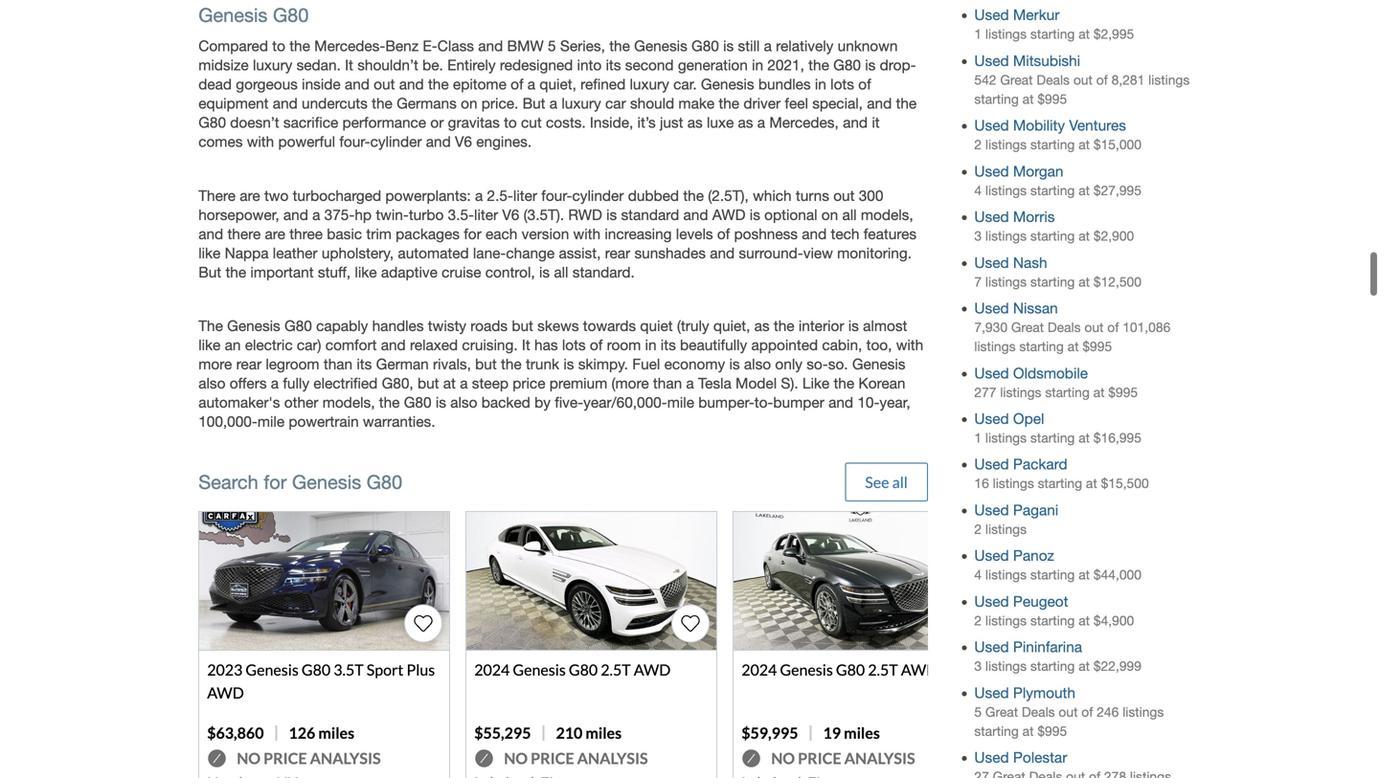 Task type: describe. For each thing, give the bounding box(es) containing it.
starting inside "542 great deals out of 8,281 listings starting at"
[[975, 91, 1019, 107]]

at inside used merkur 1 listings starting at $2,995
[[1079, 26, 1090, 42]]

the up price
[[501, 356, 522, 373]]

miles for 19 miles
[[844, 724, 880, 743]]

its inside compared to the mercedes-benz e-class and bmw 5 series, the genesis g80 is still a relatively unknown midsize luxury sedan. it shouldn't be. entirely redesigned into its second generation in 2021, the g80 is drop- dead gorgeous inside and out and the epitome of a quiet, refined luxury car. genesis bundles in lots of equipment and undercuts the germans on price. but a luxury car should make the driver feel special, and the g80 doesn't sacrifice performance or gravitas to cut costs. inside, it's just as luxe as a mercedes, and it comes with powerful four-cylinder and v6 engines.
[[606, 57, 621, 74]]

1 vertical spatial for
[[264, 471, 287, 494]]

1 for used merkur
[[975, 26, 982, 42]]

1 vertical spatial its
[[661, 337, 676, 354]]

and down "levels"
[[710, 245, 735, 262]]

1 horizontal spatial are
[[265, 225, 285, 243]]

car)
[[297, 337, 321, 354]]

used plymouth
[[975, 685, 1076, 702]]

used for used plymouth
[[975, 685, 1009, 702]]

mitsubishi
[[1013, 52, 1081, 69]]

three
[[289, 225, 323, 243]]

g80 down unknown at top
[[834, 57, 861, 74]]

is right rwd
[[606, 206, 617, 224]]

1 horizontal spatial also
[[450, 394, 478, 412]]

of up special,
[[859, 76, 871, 93]]

deals for plymouth
[[1022, 705, 1055, 720]]

is up "premium"
[[564, 356, 574, 373]]

and up three
[[283, 206, 308, 224]]

is up poshness
[[750, 206, 761, 224]]

1 vertical spatial mile
[[258, 414, 285, 431]]

powerful
[[278, 133, 335, 151]]

in for still
[[752, 57, 764, 74]]

price for 126 miles
[[264, 749, 307, 768]]

listings for morgan
[[986, 183, 1027, 198]]

(truly
[[677, 318, 709, 335]]

out for used nissan
[[1085, 320, 1104, 335]]

sacrifice
[[283, 114, 338, 131]]

lots inside the genesis g80 capably handles twisty roads but skews towards quiet (truly quiet, as the interior is almost like an electric car) comfort and relaxed cruising. it has lots of room in its beautifully appointed cabin, too, with more rear legroom than its german rivals, but the trunk is skimpy. fuel economy is also only so-so. genesis also offers a fully electrified g80, but at a steep price premium (more than a tesla model s). like the korean automaker's other models, the g80 is also backed by five-year/60,000-mile bumper-to-bumper and 10-year, 100,000-mile powertrain warranties.
[[562, 337, 586, 354]]

it inside compared to the mercedes-benz e-class and bmw 5 series, the genesis g80 is still a relatively unknown midsize luxury sedan. it shouldn't be. entirely redesigned into its second generation in 2021, the g80 is drop- dead gorgeous inside and out and the epitome of a quiet, refined luxury car. genesis bundles in lots of equipment and undercuts the germans on price. but a luxury car should make the driver feel special, and the g80 doesn't sacrifice performance or gravitas to cut costs. inside, it's just as luxe as a mercedes, and it comes with powerful four-cylinder and v6 engines.
[[345, 57, 353, 74]]

2024 genesis g80 2.5t awd image for 210
[[467, 512, 717, 650]]

listings for oldsmobile
[[1000, 385, 1042, 400]]

used panoz 4 listings starting at $44,000
[[975, 548, 1142, 583]]

quiet, inside the genesis g80 capably handles twisty roads but skews towards quiet (truly quiet, as the interior is almost like an electric car) comfort and relaxed cruising. it has lots of room in its beautifully appointed cabin, too, with more rear legroom than its german rivals, but the trunk is skimpy. fuel economy is also only so-so. genesis also offers a fully electrified g80, but at a steep price premium (more than a tesla model s). like the korean automaker's other models, the g80 is also backed by five-year/60,000-mile bumper-to-bumper and 10-year, 100,000-mile powertrain warranties.
[[714, 318, 750, 335]]

the up "appointed"
[[774, 318, 795, 335]]

7,930
[[975, 320, 1008, 335]]

room
[[607, 337, 641, 354]]

korean
[[859, 375, 906, 392]]

is down rivals,
[[436, 394, 446, 412]]

genesis down too,
[[852, 356, 906, 373]]

3 for used morris
[[975, 229, 982, 244]]

packard
[[1013, 456, 1068, 473]]

is up cabin,
[[849, 318, 859, 335]]

used nash link
[[975, 254, 1048, 271]]

and down or
[[426, 133, 451, 151]]

of inside 7,930 great deals out of 101,086 listings starting at
[[1108, 320, 1119, 335]]

at inside the genesis g80 capably handles twisty roads but skews towards quiet (truly quiet, as the interior is almost like an electric car) comfort and relaxed cruising. it has lots of room in its beautifully appointed cabin, too, with more rear legroom than its german rivals, but the trunk is skimpy. fuel economy is also only so-so. genesis also offers a fully electrified g80, but at a steep price premium (more than a tesla model s). like the korean automaker's other models, the g80 is also backed by five-year/60,000-mile bumper-to-bumper and 10-year, 100,000-mile powertrain warranties.
[[443, 375, 456, 392]]

g80,
[[382, 375, 414, 392]]

comes
[[198, 133, 243, 151]]

2024 genesis g80 2.5t awd for 19
[[742, 661, 938, 679]]

used for used mitsubishi
[[975, 52, 1009, 69]]

roads
[[471, 318, 508, 335]]

used pagani link
[[975, 502, 1059, 519]]

and down handles
[[381, 337, 406, 354]]

used for used oldsmobile 277 listings starting at $995
[[975, 365, 1009, 382]]

be.
[[423, 57, 443, 74]]

genesis inside 2023 genesis g80 3.5t sport plus awd
[[246, 661, 299, 679]]

electrified
[[314, 375, 378, 392]]

used pininfarina 3 listings starting at $22,999
[[975, 639, 1142, 675]]

0 vertical spatial liter
[[513, 187, 537, 204]]

and up germans
[[399, 76, 424, 93]]

the left the (2.5t),
[[683, 187, 704, 204]]

steep
[[472, 375, 509, 392]]

standard
[[621, 206, 679, 224]]

five-
[[555, 394, 584, 412]]

redesigned
[[500, 57, 573, 74]]

no price analysis for 19
[[771, 749, 915, 768]]

is up "tesla"
[[729, 356, 740, 373]]

a down rivals,
[[460, 375, 468, 392]]

a down redesigned
[[528, 76, 536, 93]]

inside
[[302, 76, 341, 93]]

is left still
[[723, 37, 734, 55]]

used polestar link
[[975, 750, 1067, 767]]

the down g80,
[[379, 394, 400, 412]]

used for used pininfarina 3 listings starting at $22,999
[[975, 639, 1009, 656]]

features
[[864, 225, 917, 243]]

panoz
[[1013, 548, 1055, 565]]

out for used mitsubishi
[[1074, 72, 1093, 88]]

0 horizontal spatial as
[[688, 114, 703, 131]]

morris
[[1013, 208, 1055, 226]]

but inside there are two turbocharged powerplants: a 2.5-liter four-cylinder dubbed the (2.5t), which turns out 300 horsepower, and a 375-hp twin-turbo 3.5-liter v6 (3.5t). rwd is standard and awd is optional on all models, and there are three basic trim packages for each version with increasing levels of poshness and tech features like nappa leather upholstery, automated lane-change assist, rear sunshades and surround-view monitoring. but the important stuff, like adaptive cruise control, is all standard.
[[198, 264, 221, 281]]

1 vertical spatial to
[[504, 114, 517, 131]]

the up second
[[609, 37, 630, 55]]

poshness
[[734, 225, 798, 243]]

0 vertical spatial to
[[272, 37, 285, 55]]

a left fully
[[271, 375, 279, 392]]

2024 for $55,295
[[474, 661, 510, 679]]

version
[[522, 225, 569, 243]]

price
[[513, 375, 546, 392]]

has
[[535, 337, 558, 354]]

out inside compared to the mercedes-benz e-class and bmw 5 series, the genesis g80 is still a relatively unknown midsize luxury sedan. it shouldn't be. entirely redesigned into its second generation in 2021, the g80 is drop- dead gorgeous inside and out and the epitome of a quiet, refined luxury car. genesis bundles in lots of equipment and undercuts the germans on price. but a luxury car should make the driver feel special, and the g80 doesn't sacrifice performance or gravitas to cut costs. inside, it's just as luxe as a mercedes, and it comes with powerful four-cylinder and v6 engines.
[[374, 76, 395, 93]]

listings for pagani
[[986, 522, 1027, 537]]

2024 genesis g80 2.5t awd for 210
[[474, 661, 671, 679]]

it inside the genesis g80 capably handles twisty roads but skews towards quiet (truly quiet, as the interior is almost like an electric car) comfort and relaxed cruising. it has lots of room in its beautifully appointed cabin, too, with more rear legroom than its german rivals, but the trunk is skimpy. fuel economy is also only so-so. genesis also offers a fully electrified g80, but at a steep price premium (more than a tesla model s). like the korean automaker's other models, the g80 is also backed by five-year/60,000-mile bumper-to-bumper and 10-year, 100,000-mile powertrain warranties.
[[522, 337, 530, 354]]

listings for panoz
[[986, 568, 1027, 583]]

used nissan
[[975, 300, 1058, 317]]

rear inside there are two turbocharged powerplants: a 2.5-liter four-cylinder dubbed the (2.5t), which turns out 300 horsepower, and a 375-hp twin-turbo 3.5-liter v6 (3.5t). rwd is standard and awd is optional on all models, and there are three basic trim packages for each version with increasing levels of poshness and tech features like nappa leather upholstery, automated lane-change assist, rear sunshades and surround-view monitoring. but the important stuff, like adaptive cruise control, is all standard.
[[605, 245, 631, 262]]

used oldsmobile link
[[975, 365, 1088, 382]]

19 miles
[[823, 724, 880, 743]]

generation
[[678, 57, 748, 74]]

used peugeot 2 listings starting at $4,900
[[975, 593, 1134, 629]]

4 for used morgan
[[975, 183, 982, 198]]

shouldn't
[[358, 57, 418, 74]]

used morgan link
[[975, 163, 1064, 180]]

5 inside 5 great deals out of 246 listings starting at
[[975, 705, 982, 720]]

the up sedan.
[[289, 37, 310, 55]]

and left 10-
[[829, 394, 854, 412]]

mercedes,
[[770, 114, 839, 131]]

genesis up 19
[[780, 661, 833, 679]]

g80 up the generation
[[692, 37, 719, 55]]

like
[[803, 375, 830, 392]]

starting for pininfarina
[[1031, 659, 1075, 675]]

starting for nash
[[1031, 274, 1075, 290]]

no for $59,995
[[771, 749, 795, 768]]

mobility
[[1013, 117, 1065, 134]]

used for used nissan
[[975, 300, 1009, 317]]

0 vertical spatial are
[[240, 187, 260, 204]]

offers
[[230, 375, 267, 392]]

compared
[[198, 37, 268, 55]]

no price analysis for 126
[[237, 749, 381, 768]]

price for 19 miles
[[798, 749, 842, 768]]

merkur
[[1013, 6, 1060, 24]]

is down change on the left of page
[[539, 264, 550, 281]]

(2.5t),
[[708, 187, 749, 204]]

g80 up 19 miles
[[836, 661, 865, 679]]

1 vertical spatial luxury
[[630, 76, 669, 93]]

see
[[865, 473, 889, 492]]

1 vertical spatial liter
[[474, 206, 498, 224]]

g80 up sedan.
[[273, 4, 309, 26]]

out for used plymouth
[[1059, 705, 1078, 720]]

tesla
[[698, 375, 732, 392]]

four- inside there are two turbocharged powerplants: a 2.5-liter four-cylinder dubbed the (2.5t), which turns out 300 horsepower, and a 375-hp twin-turbo 3.5-liter v6 (3.5t). rwd is standard and awd is optional on all models, and there are three basic trim packages for each version with increasing levels of poshness and tech features like nappa leather upholstery, automated lane-change assist, rear sunshades and surround-view monitoring. but the important stuff, like adaptive cruise control, is all standard.
[[542, 187, 572, 204]]

the down so.
[[834, 375, 855, 392]]

economy
[[664, 356, 725, 373]]

with inside there are two turbocharged powerplants: a 2.5-liter four-cylinder dubbed the (2.5t), which turns out 300 horsepower, and a 375-hp twin-turbo 3.5-liter v6 (3.5t). rwd is standard and awd is optional on all models, and there are three basic trim packages for each version with increasing levels of poshness and tech features like nappa leather upholstery, automated lane-change assist, rear sunshades and surround-view monitoring. but the important stuff, like adaptive cruise control, is all standard.
[[573, 225, 601, 243]]

analysis for 126 miles
[[310, 749, 381, 768]]

of inside "542 great deals out of 8,281 listings starting at"
[[1097, 72, 1108, 88]]

listings inside 7,930 great deals out of 101,086 listings starting at
[[975, 339, 1016, 354]]

1 horizontal spatial than
[[653, 375, 682, 392]]

genesis up compared
[[198, 4, 268, 26]]

and up "levels"
[[684, 206, 708, 224]]

a down driver
[[758, 114, 765, 131]]

a up three
[[312, 206, 320, 224]]

model
[[736, 375, 777, 392]]

electric
[[245, 337, 293, 354]]

price for 210 miles
[[531, 749, 574, 768]]

genesis up 210
[[513, 661, 566, 679]]

(more
[[612, 375, 649, 392]]

and up entirely
[[478, 37, 503, 55]]

1 horizontal spatial all
[[842, 206, 857, 224]]

a down economy on the top
[[686, 375, 694, 392]]

at inside 7,930 great deals out of 101,086 listings starting at
[[1068, 339, 1079, 354]]

2 horizontal spatial but
[[512, 318, 533, 335]]

series,
[[560, 37, 605, 55]]

v6 inside there are two turbocharged powerplants: a 2.5-liter four-cylinder dubbed the (2.5t), which turns out 300 horsepower, and a 375-hp twin-turbo 3.5-liter v6 (3.5t). rwd is standard and awd is optional on all models, and there are three basic trim packages for each version with increasing levels of poshness and tech features like nappa leather upholstery, automated lane-change assist, rear sunshades and surround-view monitoring. but the important stuff, like adaptive cruise control, is all standard.
[[502, 206, 520, 224]]

starting inside used mobility ventures 2 listings starting at $15,000
[[1031, 137, 1075, 152]]

2023 genesis g80 3.5t sport plus awd image
[[199, 512, 449, 650]]

at inside "542 great deals out of 8,281 listings starting at"
[[1023, 91, 1034, 107]]

1 vertical spatial but
[[475, 356, 497, 373]]

germans
[[397, 95, 457, 112]]

polestar
[[1013, 750, 1067, 767]]

v6 inside compared to the mercedes-benz e-class and bmw 5 series, the genesis g80 is still a relatively unknown midsize luxury sedan. it shouldn't be. entirely redesigned into its second generation in 2021, the g80 is drop- dead gorgeous inside and out and the epitome of a quiet, refined luxury car. genesis bundles in lots of equipment and undercuts the germans on price. but a luxury car should make the driver feel special, and the g80 doesn't sacrifice performance or gravitas to cut costs. inside, it's just as luxe as a mercedes, and it comes with powerful four-cylinder and v6 engines.
[[455, 133, 472, 151]]

four- inside compared to the mercedes-benz e-class and bmw 5 series, the genesis g80 is still a relatively unknown midsize luxury sedan. it shouldn't be. entirely redesigned into its second generation in 2021, the g80 is drop- dead gorgeous inside and out and the epitome of a quiet, refined luxury car. genesis bundles in lots of equipment and undercuts the germans on price. but a luxury car should make the driver feel special, and the g80 doesn't sacrifice performance or gravitas to cut costs. inside, it's just as luxe as a mercedes, and it comes with powerful four-cylinder and v6 engines.
[[339, 133, 370, 151]]

used for used nash 7 listings starting at $12,500
[[975, 254, 1009, 271]]

german
[[376, 356, 429, 373]]

0 horizontal spatial its
[[357, 356, 372, 373]]

used for used polestar
[[975, 750, 1009, 767]]

too,
[[867, 337, 892, 354]]

starting for morgan
[[1031, 183, 1075, 198]]

bundles
[[759, 76, 811, 93]]

there are two turbocharged powerplants: a 2.5-liter four-cylinder dubbed the (2.5t), which turns out 300 horsepower, and a 375-hp twin-turbo 3.5-liter v6 (3.5t). rwd is standard and awd is optional on all models, and there are three basic trim packages for each version with increasing levels of poshness and tech features like nappa leather upholstery, automated lane-change assist, rear sunshades and surround-view monitoring. but the important stuff, like adaptive cruise control, is all standard.
[[198, 187, 917, 281]]

starting for packard
[[1038, 476, 1083, 492]]

cabin,
[[822, 337, 862, 354]]

used for used opel 1 listings starting at $16,995
[[975, 410, 1009, 428]]

of up 'price.' on the left of page
[[511, 76, 524, 93]]

engines.
[[476, 133, 532, 151]]

the down be.
[[428, 76, 449, 93]]

monitoring.
[[837, 245, 912, 262]]

listings for peugeot
[[986, 613, 1027, 629]]

great for nissan
[[1012, 320, 1044, 335]]

1 for used opel
[[975, 431, 982, 446]]

morgan
[[1013, 163, 1064, 180]]

at inside used morris 3 listings starting at $2,900
[[1079, 229, 1090, 244]]

and up it
[[867, 95, 892, 112]]

costs.
[[546, 114, 586, 131]]

like inside the genesis g80 capably handles twisty roads but skews towards quiet (truly quiet, as the interior is almost like an electric car) comfort and relaxed cruising. it has lots of room in its beautifully appointed cabin, too, with more rear legroom than its german rivals, but the trunk is skimpy. fuel economy is also only so-so. genesis also offers a fully electrified g80, but at a steep price premium (more than a tesla model s). like the korean automaker's other models, the g80 is also backed by five-year/60,000-mile bumper-to-bumper and 10-year, 100,000-mile powertrain warranties.
[[198, 337, 221, 354]]

1 vertical spatial in
[[815, 76, 827, 93]]

benz
[[385, 37, 419, 55]]

for inside there are two turbocharged powerplants: a 2.5-liter four-cylinder dubbed the (2.5t), which turns out 300 horsepower, and a 375-hp twin-turbo 3.5-liter v6 (3.5t). rwd is standard and awd is optional on all models, and there are three basic trim packages for each version with increasing levels of poshness and tech features like nappa leather upholstery, automated lane-change assist, rear sunshades and surround-view monitoring. but the important stuff, like adaptive cruise control, is all standard.
[[464, 225, 482, 243]]

g80 up 210 miles
[[569, 661, 598, 679]]

at inside used peugeot 2 listings starting at $4,900
[[1079, 613, 1090, 629]]

towards
[[583, 318, 636, 335]]

the down drop-
[[896, 95, 917, 112]]

101,086
[[1123, 320, 1171, 335]]

all inside see all link
[[892, 473, 908, 492]]

listings for pininfarina
[[986, 659, 1027, 675]]

2023 genesis g80 3.5t sport plus awd
[[207, 661, 435, 702]]

$4,900
[[1094, 613, 1134, 629]]

g80 down the warranties.
[[367, 471, 403, 494]]

great for mitsubishi
[[1000, 72, 1033, 88]]

3.5t
[[334, 661, 364, 679]]

used for used morris 3 listings starting at $2,900
[[975, 208, 1009, 226]]

genesis down powertrain
[[292, 471, 361, 494]]

turbo
[[409, 206, 444, 224]]

of inside the genesis g80 capably handles twisty roads but skews towards quiet (truly quiet, as the interior is almost like an electric car) comfort and relaxed cruising. it has lots of room in its beautifully appointed cabin, too, with more rear legroom than its german rivals, but the trunk is skimpy. fuel economy is also only so-so. genesis also offers a fully electrified g80, but at a steep price premium (more than a tesla model s). like the korean automaker's other models, the g80 is also backed by five-year/60,000-mile bumper-to-bumper and 10-year, 100,000-mile powertrain warranties.
[[590, 337, 603, 354]]

listings inside 5 great deals out of 246 listings starting at
[[1123, 705, 1164, 720]]

g80 up car)
[[285, 318, 312, 335]]

277
[[975, 385, 997, 400]]

2.5t for 19 miles
[[868, 661, 898, 679]]

twin-
[[376, 206, 409, 224]]

change
[[506, 245, 555, 262]]

starting for peugeot
[[1031, 613, 1075, 629]]

g80 up the warranties.
[[404, 394, 432, 412]]

with inside the genesis g80 capably handles twisty roads but skews towards quiet (truly quiet, as the interior is almost like an electric car) comfort and relaxed cruising. it has lots of room in its beautifully appointed cabin, too, with more rear legroom than its german rivals, but the trunk is skimpy. fuel economy is also only so-so. genesis also offers a fully electrified g80, but at a steep price premium (more than a tesla model s). like the korean automaker's other models, the g80 is also backed by five-year/60,000-mile bumper-to-bumper and 10-year, 100,000-mile powertrain warranties.
[[896, 337, 924, 354]]

and up view
[[802, 225, 827, 243]]

deals for mitsubishi
[[1037, 72, 1070, 88]]

2 for used peugeot
[[975, 613, 982, 629]]

and left it
[[843, 114, 868, 131]]

to-
[[755, 394, 773, 412]]

of inside there are two turbocharged powerplants: a 2.5-liter four-cylinder dubbed the (2.5t), which turns out 300 horsepower, and a 375-hp twin-turbo 3.5-liter v6 (3.5t). rwd is standard and awd is optional on all models, and there are three basic trim packages for each version with increasing levels of poshness and tech features like nappa leather upholstery, automated lane-change assist, rear sunshades and surround-view monitoring. but the important stuff, like adaptive cruise control, is all standard.
[[717, 225, 730, 243]]

driver
[[744, 95, 781, 112]]

246
[[1097, 705, 1119, 720]]

a up costs.
[[550, 95, 558, 112]]

with inside compared to the mercedes-benz e-class and bmw 5 series, the genesis g80 is still a relatively unknown midsize luxury sedan. it shouldn't be. entirely redesigned into its second generation in 2021, the g80 is drop- dead gorgeous inside and out and the epitome of a quiet, refined luxury car. genesis bundles in lots of equipment and undercuts the germans on price. but a luxury car should make the driver feel special, and the g80 doesn't sacrifice performance or gravitas to cut costs. inside, it's just as luxe as a mercedes, and it comes with powerful four-cylinder and v6 engines.
[[247, 133, 274, 151]]

and down gorgeous
[[273, 95, 298, 112]]

genesis down the generation
[[701, 76, 754, 93]]

2 vertical spatial luxury
[[562, 95, 601, 112]]

no for $63,860
[[237, 749, 261, 768]]

listings inside "542 great deals out of 8,281 listings starting at"
[[1149, 72, 1190, 88]]

10-
[[858, 394, 880, 412]]

listings for nash
[[986, 274, 1027, 290]]

starting inside 7,930 great deals out of 101,086 listings starting at
[[1020, 339, 1064, 354]]

is down unknown at top
[[865, 57, 876, 74]]

the up the luxe on the top of page
[[719, 95, 740, 112]]

g80 inside 2023 genesis g80 3.5t sport plus awd
[[302, 661, 331, 679]]

2.5t for 210 miles
[[601, 661, 631, 679]]

1 horizontal spatial as
[[738, 114, 753, 131]]

at inside the used oldsmobile 277 listings starting at $995
[[1094, 385, 1105, 400]]

and up undercuts
[[345, 76, 370, 93]]

rear inside the genesis g80 capably handles twisty roads but skews towards quiet (truly quiet, as the interior is almost like an electric car) comfort and relaxed cruising. it has lots of room in its beautifully appointed cabin, too, with more rear legroom than its german rivals, but the trunk is skimpy. fuel economy is also only so-so. genesis also offers a fully electrified g80, but at a steep price premium (more than a tesla model s). like the korean automaker's other models, the g80 is also backed by five-year/60,000-mile bumper-to-bumper and 10-year, 100,000-mile powertrain warranties.
[[236, 356, 262, 373]]

miles for 210 miles
[[586, 724, 622, 743]]

models, inside the genesis g80 capably handles twisty roads but skews towards quiet (truly quiet, as the interior is almost like an electric car) comfort and relaxed cruising. it has lots of room in its beautifully appointed cabin, too, with more rear legroom than its german rivals, but the trunk is skimpy. fuel economy is also only so-so. genesis also offers a fully electrified g80, but at a steep price premium (more than a tesla model s). like the korean automaker's other models, the g80 is also backed by five-year/60,000-mile bumper-to-bumper and 10-year, 100,000-mile powertrain warranties.
[[323, 394, 375, 412]]

an
[[225, 337, 241, 354]]

a left 2.5-
[[475, 187, 483, 204]]

special,
[[813, 95, 863, 112]]

cruise
[[442, 264, 481, 281]]



Task type: vqa. For each thing, say whether or not it's contained in the screenshot.


Task type: locate. For each thing, give the bounding box(es) containing it.
used for used morgan 4 listings starting at $27,995
[[975, 163, 1009, 180]]

4 used from the top
[[975, 163, 1009, 180]]

at down rivals,
[[443, 375, 456, 392]]

1 horizontal spatial lots
[[831, 76, 854, 93]]

analysis
[[310, 749, 381, 768], [577, 749, 648, 768], [845, 749, 915, 768]]

listings inside used morgan 4 listings starting at $27,995
[[986, 183, 1027, 198]]

analysis for 210 miles
[[577, 749, 648, 768]]

listings inside used merkur 1 listings starting at $2,995
[[986, 26, 1027, 42]]

11 used from the top
[[975, 502, 1009, 519]]

2 2024 genesis g80 2.5t awd image from the left
[[734, 512, 984, 650]]

5 down used plymouth link
[[975, 705, 982, 720]]

542
[[975, 72, 997, 88]]

starting up used polestar
[[975, 724, 1019, 739]]

0 horizontal spatial luxury
[[253, 57, 292, 74]]

out down the $12,500
[[1085, 320, 1104, 335]]

used up the 542
[[975, 52, 1009, 69]]

1 vertical spatial deals
[[1048, 320, 1081, 335]]

out inside there are two turbocharged powerplants: a 2.5-liter four-cylinder dubbed the (2.5t), which turns out 300 horsepower, and a 375-hp twin-turbo 3.5-liter v6 (3.5t). rwd is standard and awd is optional on all models, and there are three basic trim packages for each version with increasing levels of poshness and tech features like nappa leather upholstery, automated lane-change assist, rear sunshades and surround-view monitoring. but the important stuff, like adaptive cruise control, is all standard.
[[834, 187, 855, 204]]

2 analysis from the left
[[577, 749, 648, 768]]

$995 for used plymouth
[[1038, 724, 1067, 739]]

2 vertical spatial also
[[450, 394, 478, 412]]

just
[[660, 114, 684, 131]]

2 no price analysis from the left
[[504, 749, 648, 768]]

mile down other
[[258, 414, 285, 431]]

2 miles from the left
[[586, 724, 622, 743]]

1 horizontal spatial 5
[[975, 705, 982, 720]]

8 used from the top
[[975, 365, 1009, 382]]

$2,900
[[1094, 229, 1134, 244]]

used for used packard 16 listings starting at $15,500
[[975, 456, 1009, 473]]

used left plymouth
[[975, 685, 1009, 702]]

starting inside 5 great deals out of 246 listings starting at
[[975, 724, 1019, 739]]

1 horizontal spatial quiet,
[[714, 318, 750, 335]]

2 vertical spatial in
[[645, 337, 657, 354]]

1 miles from the left
[[318, 724, 355, 743]]

2 horizontal spatial miles
[[844, 724, 880, 743]]

great down nissan
[[1012, 320, 1044, 335]]

3 no price analysis from the left
[[771, 749, 915, 768]]

cylinder down performance on the left
[[370, 133, 422, 151]]

hp
[[355, 206, 372, 224]]

$2,995
[[1094, 26, 1134, 42]]

dead
[[198, 76, 232, 93]]

at down ventures
[[1079, 137, 1090, 152]]

126
[[289, 724, 315, 743]]

0 horizontal spatial but
[[198, 264, 221, 281]]

1 vertical spatial cylinder
[[572, 187, 624, 204]]

skimpy.
[[578, 356, 628, 373]]

fuel
[[632, 356, 660, 373]]

for
[[464, 225, 482, 243], [264, 471, 287, 494]]

view
[[804, 245, 833, 262]]

of left 101,086
[[1108, 320, 1119, 335]]

the
[[289, 37, 310, 55], [609, 37, 630, 55], [809, 57, 829, 74], [428, 76, 449, 93], [372, 95, 393, 112], [719, 95, 740, 112], [896, 95, 917, 112], [683, 187, 704, 204], [226, 264, 246, 281], [774, 318, 795, 335], [501, 356, 522, 373], [834, 375, 855, 392], [379, 394, 400, 412]]

no price analysis down 126
[[237, 749, 381, 768]]

listings down used merkur 'link' at the right top of the page
[[986, 26, 1027, 42]]

0 horizontal spatial than
[[324, 356, 353, 373]]

car
[[605, 95, 626, 112]]

1 inside used opel 1 listings starting at $16,995
[[975, 431, 982, 446]]

6 used from the top
[[975, 254, 1009, 271]]

starting inside used opel 1 listings starting at $16,995
[[1031, 431, 1075, 446]]

at inside used packard 16 listings starting at $15,500
[[1086, 476, 1098, 492]]

as inside the genesis g80 capably handles twisty roads but skews towards quiet (truly quiet, as the interior is almost like an electric car) comfort and relaxed cruising. it has lots of room in its beautifully appointed cabin, too, with more rear legroom than its german rivals, but the trunk is skimpy. fuel economy is also only so-so. genesis also offers a fully electrified g80, but at a steep price premium (more than a tesla model s). like the korean automaker's other models, the g80 is also backed by five-year/60,000-mile bumper-to-bumper and 10-year, 100,000-mile powertrain warranties.
[[755, 318, 770, 335]]

analysis down 126 miles
[[310, 749, 381, 768]]

listings for morris
[[986, 229, 1027, 244]]

4 for used panoz
[[975, 568, 982, 583]]

$995 up "$16,995"
[[1109, 385, 1138, 400]]

300
[[859, 187, 884, 204]]

1 horizontal spatial mile
[[667, 394, 694, 412]]

7 used from the top
[[975, 300, 1009, 317]]

1 horizontal spatial for
[[464, 225, 482, 243]]

out down plymouth
[[1059, 705, 1078, 720]]

into
[[577, 57, 602, 74]]

trunk
[[526, 356, 560, 373]]

other
[[284, 394, 318, 412]]

liter
[[513, 187, 537, 204], [474, 206, 498, 224]]

used for used mobility ventures 2 listings starting at $15,000
[[975, 117, 1009, 134]]

analysis down 19 miles
[[845, 749, 915, 768]]

starting inside used merkur 1 listings starting at $2,995
[[1031, 26, 1075, 42]]

are up horsepower,
[[240, 187, 260, 204]]

at inside used panoz 4 listings starting at $44,000
[[1079, 568, 1090, 583]]

pininfarina
[[1013, 639, 1083, 656]]

on inside there are two turbocharged powerplants: a 2.5-liter four-cylinder dubbed the (2.5t), which turns out 300 horsepower, and a 375-hp twin-turbo 3.5-liter v6 (3.5t). rwd is standard and awd is optional on all models, and there are three basic trim packages for each version with increasing levels of poshness and tech features like nappa leather upholstery, automated lane-change assist, rear sunshades and surround-view monitoring. but the important stuff, like adaptive cruise control, is all standard.
[[822, 206, 838, 224]]

1 analysis from the left
[[310, 749, 381, 768]]

by
[[535, 394, 551, 412]]

3
[[975, 229, 982, 244], [975, 659, 982, 675]]

with down doesn't
[[247, 133, 274, 151]]

genesis g80
[[198, 4, 309, 26]]

listings for opel
[[986, 431, 1027, 446]]

miles for 126 miles
[[318, 724, 355, 743]]

skews
[[538, 318, 579, 335]]

the up performance on the left
[[372, 95, 393, 112]]

1 price from the left
[[264, 749, 307, 768]]

1 vertical spatial 1
[[975, 431, 982, 446]]

dubbed
[[628, 187, 679, 204]]

used morris link
[[975, 208, 1055, 226]]

at inside used opel 1 listings starting at $16,995
[[1079, 431, 1090, 446]]

0 vertical spatial but
[[523, 95, 546, 112]]

used inside used merkur 1 listings starting at $2,995
[[975, 6, 1009, 24]]

deals down plymouth
[[1022, 705, 1055, 720]]

starting
[[1031, 26, 1075, 42], [975, 91, 1019, 107], [1031, 137, 1075, 152], [1031, 183, 1075, 198], [1031, 229, 1075, 244], [1031, 274, 1075, 290], [1020, 339, 1064, 354], [1045, 385, 1090, 400], [1031, 431, 1075, 446], [1038, 476, 1083, 492], [1031, 568, 1075, 583], [1031, 613, 1075, 629], [1031, 659, 1075, 675], [975, 724, 1019, 739]]

used mobility ventures 2 listings starting at $15,000
[[975, 117, 1142, 152]]

nissan
[[1013, 300, 1058, 317]]

starting inside the used oldsmobile 277 listings starting at $995
[[1045, 385, 1090, 400]]

1 vertical spatial also
[[198, 375, 226, 392]]

used inside used nash 7 listings starting at $12,500
[[975, 254, 1009, 271]]

listings for packard
[[993, 476, 1034, 492]]

3 analysis from the left
[[845, 749, 915, 768]]

0 horizontal spatial but
[[418, 375, 439, 392]]

2021,
[[768, 57, 805, 74]]

2 horizontal spatial no
[[771, 749, 795, 768]]

listings inside used morris 3 listings starting at $2,900
[[986, 229, 1027, 244]]

car.
[[674, 76, 697, 93]]

5 inside compared to the mercedes-benz e-class and bmw 5 series, the genesis g80 is still a relatively unknown midsize luxury sedan. it shouldn't be. entirely redesigned into its second generation in 2021, the g80 is drop- dead gorgeous inside and out and the epitome of a quiet, refined luxury car. genesis bundles in lots of equipment and undercuts the germans on price. but a luxury car should make the driver feel special, and the g80 doesn't sacrifice performance or gravitas to cut costs. inside, it's just as luxe as a mercedes, and it comes with powerful four-cylinder and v6 engines.
[[548, 37, 556, 55]]

no price analysis for 210
[[504, 749, 648, 768]]

basic
[[327, 225, 362, 243]]

for down 3.5-
[[464, 225, 482, 243]]

four- up "(3.5t)."
[[542, 187, 572, 204]]

starting down 'nash'
[[1031, 274, 1075, 290]]

deals inside 5 great deals out of 246 listings starting at
[[1022, 705, 1055, 720]]

$995 for used mitsubishi
[[1038, 91, 1067, 107]]

used left merkur at the right top of page
[[975, 6, 1009, 24]]

starting inside used panoz 4 listings starting at $44,000
[[1031, 568, 1075, 583]]

out inside 5 great deals out of 246 listings starting at
[[1059, 705, 1078, 720]]

listings inside used panoz 4 listings starting at $44,000
[[986, 568, 1027, 583]]

used inside used morris 3 listings starting at $2,900
[[975, 208, 1009, 226]]

the down relatively
[[809, 57, 829, 74]]

luxury up gorgeous
[[253, 57, 292, 74]]

13 used from the top
[[975, 593, 1009, 611]]

starting inside used morgan 4 listings starting at $27,995
[[1031, 183, 1075, 198]]

1 vertical spatial great
[[1012, 320, 1044, 335]]

at inside 5 great deals out of 246 listings starting at
[[1023, 724, 1034, 739]]

also down steep
[[450, 394, 478, 412]]

2 vertical spatial like
[[198, 337, 221, 354]]

0 horizontal spatial cylinder
[[370, 133, 422, 151]]

listings down used morris link at right top
[[986, 229, 1027, 244]]

listings inside used peugeot 2 listings starting at $4,900
[[986, 613, 1027, 629]]

4 down used morgan link
[[975, 183, 982, 198]]

deals down nissan
[[1048, 320, 1081, 335]]

starting for opel
[[1031, 431, 1075, 446]]

in inside the genesis g80 capably handles twisty roads but skews towards quiet (truly quiet, as the interior is almost like an electric car) comfort and relaxed cruising. it has lots of room in its beautifully appointed cabin, too, with more rear legroom than its german rivals, but the trunk is skimpy. fuel economy is also only so-so. genesis also offers a fully electrified g80, but at a steep price premium (more than a tesla model s). like the korean automaker's other models, the g80 is also backed by five-year/60,000-mile bumper-to-bumper and 10-year, 100,000-mile powertrain warranties.
[[645, 337, 657, 354]]

1 inside used merkur 1 listings starting at $2,995
[[975, 26, 982, 42]]

2 horizontal spatial with
[[896, 337, 924, 354]]

listings down the used peugeot link
[[986, 613, 1027, 629]]

nappa
[[225, 245, 269, 262]]

ventures
[[1069, 117, 1127, 134]]

1 2024 from the left
[[474, 661, 510, 679]]

2024 genesis g80 2.5t awd image
[[467, 512, 717, 650], [734, 512, 984, 650]]

used inside used pininfarina 3 listings starting at $22,999
[[975, 639, 1009, 656]]

cylinder inside there are two turbocharged powerplants: a 2.5-liter four-cylinder dubbed the (2.5t), which turns out 300 horsepower, and a 375-hp twin-turbo 3.5-liter v6 (3.5t). rwd is standard and awd is optional on all models, and there are three basic trim packages for each version with increasing levels of poshness and tech features like nappa leather upholstery, automated lane-change assist, rear sunshades and surround-view monitoring. but the important stuff, like adaptive cruise control, is all standard.
[[572, 187, 624, 204]]

awd inside there are two turbocharged powerplants: a 2.5-liter four-cylinder dubbed the (2.5t), which turns out 300 horsepower, and a 375-hp twin-turbo 3.5-liter v6 (3.5t). rwd is standard and awd is optional on all models, and there are three basic trim packages for each version with increasing levels of poshness and tech features like nappa leather upholstery, automated lane-change assist, rear sunshades and surround-view monitoring. but the important stuff, like adaptive cruise control, is all standard.
[[713, 206, 746, 224]]

drop-
[[880, 57, 916, 74]]

1 vertical spatial 5
[[975, 705, 982, 720]]

$995
[[1038, 91, 1067, 107], [1083, 339, 1112, 354], [1109, 385, 1138, 400], [1038, 724, 1067, 739]]

listings inside used opel 1 listings starting at $16,995
[[986, 431, 1027, 446]]

used opel 1 listings starting at $16,995
[[975, 410, 1142, 446]]

3 inside used pininfarina 3 listings starting at $22,999
[[975, 659, 982, 675]]

rear up offers
[[236, 356, 262, 373]]

great inside 5 great deals out of 246 listings starting at
[[986, 705, 1018, 720]]

15 used from the top
[[975, 685, 1009, 702]]

starting down panoz
[[1031, 568, 1075, 583]]

$27,995
[[1094, 183, 1142, 198]]

miles right 126
[[318, 724, 355, 743]]

$44,000
[[1094, 568, 1142, 583]]

1 horizontal spatial liter
[[513, 187, 537, 204]]

1 vertical spatial like
[[355, 264, 377, 281]]

0 horizontal spatial for
[[264, 471, 287, 494]]

equipment
[[198, 95, 269, 112]]

used for used merkur 1 listings starting at $2,995
[[975, 6, 1009, 24]]

price down 126
[[264, 749, 307, 768]]

with right too,
[[896, 337, 924, 354]]

0 horizontal spatial also
[[198, 375, 226, 392]]

1 3 from the top
[[975, 229, 982, 244]]

models, up features
[[861, 206, 914, 224]]

out inside "542 great deals out of 8,281 listings starting at"
[[1074, 72, 1093, 88]]

9 used from the top
[[975, 410, 1009, 428]]

2 no from the left
[[504, 749, 528, 768]]

0 vertical spatial in
[[752, 57, 764, 74]]

year/60,000-
[[584, 394, 667, 412]]

turbocharged
[[293, 187, 381, 204]]

1 horizontal spatial it
[[522, 337, 530, 354]]

listings down 'used pagani' link
[[986, 522, 1027, 537]]

but right roads
[[512, 318, 533, 335]]

listings inside the used oldsmobile 277 listings starting at $995
[[1000, 385, 1042, 400]]

1 horizontal spatial but
[[475, 356, 497, 373]]

starting inside used peugeot 2 listings starting at $4,900
[[1031, 613, 1075, 629]]

great down used plymouth link
[[986, 705, 1018, 720]]

0 horizontal spatial it
[[345, 57, 353, 74]]

210
[[556, 724, 583, 743]]

deals inside "542 great deals out of 8,281 listings starting at"
[[1037, 72, 1070, 88]]

miles right 210
[[586, 724, 622, 743]]

twisty
[[428, 318, 467, 335]]

0 horizontal spatial all
[[554, 264, 569, 281]]

used left morris
[[975, 208, 1009, 226]]

it down mercedes-
[[345, 57, 353, 74]]

its down comfort
[[357, 356, 372, 373]]

0 vertical spatial its
[[606, 57, 621, 74]]

no price analysis down 19 miles
[[771, 749, 915, 768]]

1 horizontal spatial to
[[504, 114, 517, 131]]

1 horizontal spatial rear
[[605, 245, 631, 262]]

but up cut
[[523, 95, 546, 112]]

should
[[630, 95, 675, 112]]

1 horizontal spatial with
[[573, 225, 601, 243]]

performance
[[342, 114, 426, 131]]

1 2 from the top
[[975, 137, 982, 152]]

1 vertical spatial lots
[[562, 337, 586, 354]]

analysis down 210 miles
[[577, 749, 648, 768]]

listings up used morgan link
[[986, 137, 1027, 152]]

2 horizontal spatial price
[[798, 749, 842, 768]]

rwd
[[568, 206, 602, 224]]

3 inside used morris 3 listings starting at $2,900
[[975, 229, 982, 244]]

listings inside used mobility ventures 2 listings starting at $15,000
[[986, 137, 1027, 152]]

a
[[764, 37, 772, 55], [528, 76, 536, 93], [550, 95, 558, 112], [758, 114, 765, 131], [475, 187, 483, 204], [312, 206, 320, 224], [271, 375, 279, 392], [460, 375, 468, 392], [686, 375, 694, 392]]

2 vertical spatial but
[[418, 375, 439, 392]]

0 vertical spatial 4
[[975, 183, 982, 198]]

listings for merkur
[[986, 26, 1027, 42]]

2 2024 from the left
[[742, 661, 777, 679]]

3 2 from the top
[[975, 613, 982, 629]]

at left the $12,500
[[1079, 274, 1090, 290]]

great inside "542 great deals out of 8,281 listings starting at"
[[1000, 72, 1033, 88]]

liter down 2.5-
[[474, 206, 498, 224]]

2 1 from the top
[[975, 431, 982, 446]]

1 vertical spatial models,
[[323, 394, 375, 412]]

midsize
[[198, 57, 249, 74]]

3 price from the left
[[798, 749, 842, 768]]

$995 inside the used oldsmobile 277 listings starting at $995
[[1109, 385, 1138, 400]]

0 horizontal spatial no price analysis
[[237, 749, 381, 768]]

2 used from the top
[[975, 52, 1009, 69]]

2 horizontal spatial also
[[744, 356, 771, 373]]

2 2024 genesis g80 2.5t awd from the left
[[742, 661, 938, 679]]

2 2 from the top
[[975, 522, 982, 537]]

1 horizontal spatial 2024 genesis g80 2.5t awd
[[742, 661, 938, 679]]

1 vertical spatial quiet,
[[714, 318, 750, 335]]

starting down oldsmobile
[[1045, 385, 1090, 400]]

1 2024 genesis g80 2.5t awd from the left
[[474, 661, 671, 679]]

models, inside there are two turbocharged powerplants: a 2.5-liter four-cylinder dubbed the (2.5t), which turns out 300 horsepower, and a 375-hp twin-turbo 3.5-liter v6 (3.5t). rwd is standard and awd is optional on all models, and there are three basic trim packages for each version with increasing levels of poshness and tech features like nappa leather upholstery, automated lane-change assist, rear sunshades and surround-view monitoring. but the important stuff, like adaptive cruise control, is all standard.
[[861, 206, 914, 224]]

four- down performance on the left
[[339, 133, 370, 151]]

2 horizontal spatial all
[[892, 473, 908, 492]]

no price analysis down 210
[[504, 749, 648, 768]]

0 horizontal spatial models,
[[323, 394, 375, 412]]

deals for nissan
[[1048, 320, 1081, 335]]

1 horizontal spatial cylinder
[[572, 187, 624, 204]]

used merkur link
[[975, 6, 1060, 24]]

of inside 5 great deals out of 246 listings starting at
[[1082, 705, 1093, 720]]

1 1 from the top
[[975, 26, 982, 42]]

0 horizontal spatial rear
[[236, 356, 262, 373]]

1 vertical spatial on
[[822, 206, 838, 224]]

horsepower,
[[198, 206, 279, 224]]

3 used from the top
[[975, 117, 1009, 134]]

2 inside used peugeot 2 listings starting at $4,900
[[975, 613, 982, 629]]

1 horizontal spatial miles
[[586, 724, 622, 743]]

models, down electrified
[[323, 394, 375, 412]]

analysis for 19 miles
[[845, 749, 915, 768]]

g80 up comes
[[198, 114, 226, 131]]

g80
[[273, 4, 309, 26], [692, 37, 719, 55], [834, 57, 861, 74], [198, 114, 226, 131], [285, 318, 312, 335], [404, 394, 432, 412], [367, 471, 403, 494], [302, 661, 331, 679], [569, 661, 598, 679], [836, 661, 865, 679]]

$15,000
[[1094, 137, 1142, 152]]

the genesis g80 capably handles twisty roads but skews towards quiet (truly quiet, as the interior is almost like an electric car) comfort and relaxed cruising. it has lots of room in its beautifully appointed cabin, too, with more rear legroom than its german rivals, but the trunk is skimpy. fuel economy is also only so-so. genesis also offers a fully electrified g80, but at a steep price premium (more than a tesla model s). like the korean automaker's other models, the g80 is also backed by five-year/60,000-mile bumper-to-bumper and 10-year, 100,000-mile powertrain warranties.
[[198, 318, 924, 431]]

0 vertical spatial lots
[[831, 76, 854, 93]]

starting for oldsmobile
[[1045, 385, 1090, 400]]

2024 genesis g80 2.5t awd image for 19
[[734, 512, 984, 650]]

$22,999
[[1094, 659, 1142, 675]]

3 for used pininfarina
[[975, 659, 982, 675]]

$995 up used mobility ventures link
[[1038, 91, 1067, 107]]

starting inside used packard 16 listings starting at $15,500
[[1038, 476, 1083, 492]]

a right still
[[764, 37, 772, 55]]

10 used from the top
[[975, 456, 1009, 473]]

used down the 542
[[975, 117, 1009, 134]]

0 vertical spatial like
[[198, 245, 221, 262]]

used for used peugeot 2 listings starting at $4,900
[[975, 593, 1009, 611]]

1 no price analysis from the left
[[237, 749, 381, 768]]

starting inside used nash 7 listings starting at $12,500
[[1031, 274, 1075, 290]]

1 4 from the top
[[975, 183, 982, 198]]

14 used from the top
[[975, 639, 1009, 656]]

at inside used nash 7 listings starting at $12,500
[[1079, 274, 1090, 290]]

16 used from the top
[[975, 750, 1009, 767]]

quiet, inside compared to the mercedes-benz e-class and bmw 5 series, the genesis g80 is still a relatively unknown midsize luxury sedan. it shouldn't be. entirely redesigned into its second generation in 2021, the g80 is drop- dead gorgeous inside and out and the epitome of a quiet, refined luxury car. genesis bundles in lots of equipment and undercuts the germans on price. but a luxury car should make the driver feel special, and the g80 doesn't sacrifice performance or gravitas to cut costs. inside, it's just as luxe as a mercedes, and it comes with powerful four-cylinder and v6 engines.
[[540, 76, 577, 93]]

important
[[250, 264, 314, 281]]

2 vertical spatial with
[[896, 337, 924, 354]]

used inside the used oldsmobile 277 listings starting at $995
[[975, 365, 1009, 382]]

0 vertical spatial than
[[324, 356, 353, 373]]

2 inside used pagani 2 listings
[[975, 522, 982, 537]]

increasing
[[605, 225, 672, 243]]

great for plymouth
[[986, 705, 1018, 720]]

0 vertical spatial cylinder
[[370, 133, 422, 151]]

1 horizontal spatial in
[[752, 57, 764, 74]]

1 horizontal spatial price
[[531, 749, 574, 768]]

at inside used mobility ventures 2 listings starting at $15,000
[[1079, 137, 1090, 152]]

liter up "(3.5t)."
[[513, 187, 537, 204]]

used down 16
[[975, 502, 1009, 519]]

all up tech
[[842, 206, 857, 224]]

0 vertical spatial rear
[[605, 245, 631, 262]]

but down cruising.
[[475, 356, 497, 373]]

out inside 7,930 great deals out of 101,086 listings starting at
[[1085, 320, 1104, 335]]

mercedes-
[[314, 37, 385, 55]]

0 vertical spatial with
[[247, 133, 274, 151]]

0 horizontal spatial miles
[[318, 724, 355, 743]]

7
[[975, 274, 982, 290]]

starting for merkur
[[1031, 26, 1075, 42]]

starting for panoz
[[1031, 568, 1075, 583]]

great inside 7,930 great deals out of 101,086 listings starting at
[[1012, 320, 1044, 335]]

used nissan link
[[975, 300, 1058, 317]]

used inside used packard 16 listings starting at $15,500
[[975, 456, 1009, 473]]

0 vertical spatial great
[[1000, 72, 1033, 88]]

0 vertical spatial four-
[[339, 133, 370, 151]]

1 vertical spatial 2
[[975, 522, 982, 537]]

3 down used morris link at right top
[[975, 229, 982, 244]]

listings inside used packard 16 listings starting at $15,500
[[993, 476, 1034, 492]]

2023
[[207, 661, 243, 679]]

2 horizontal spatial luxury
[[630, 76, 669, 93]]

no price analysis
[[237, 749, 381, 768], [504, 749, 648, 768], [771, 749, 915, 768]]

control,
[[485, 264, 535, 281]]

four-
[[339, 133, 370, 151], [542, 187, 572, 204]]

1 vertical spatial 4
[[975, 568, 982, 583]]

so.
[[828, 356, 848, 373]]

1 horizontal spatial but
[[523, 95, 546, 112]]

0 vertical spatial all
[[842, 206, 857, 224]]

1 vertical spatial but
[[198, 264, 221, 281]]

at inside used morgan 4 listings starting at $27,995
[[1079, 183, 1090, 198]]

2 vertical spatial deals
[[1022, 705, 1055, 720]]

quiet, up beautifully
[[714, 318, 750, 335]]

used packard link
[[975, 456, 1068, 473]]

3 no from the left
[[771, 749, 795, 768]]

1 horizontal spatial 2.5t
[[868, 661, 898, 679]]

automated
[[398, 245, 469, 262]]

0 vertical spatial but
[[512, 318, 533, 335]]

but inside compared to the mercedes-benz e-class and bmw 5 series, the genesis g80 is still a relatively unknown midsize luxury sedan. it shouldn't be. entirely redesigned into its second generation in 2021, the g80 is drop- dead gorgeous inside and out and the epitome of a quiet, refined luxury car. genesis bundles in lots of equipment and undercuts the germans on price. but a luxury car should make the driver feel special, and the g80 doesn't sacrifice performance or gravitas to cut costs. inside, it's just as luxe as a mercedes, and it comes with powerful four-cylinder and v6 engines.
[[523, 95, 546, 112]]

used for used panoz 4 listings starting at $44,000
[[975, 548, 1009, 565]]

1 2.5t from the left
[[601, 661, 631, 679]]

starting down pininfarina
[[1031, 659, 1075, 675]]

it
[[872, 114, 880, 131]]

1 2024 genesis g80 2.5t awd image from the left
[[467, 512, 717, 650]]

only
[[775, 356, 803, 373]]

listings inside used nash 7 listings starting at $12,500
[[986, 274, 1027, 290]]

fully
[[283, 375, 309, 392]]

year,
[[880, 394, 911, 412]]

deals inside 7,930 great deals out of 101,086 listings starting at
[[1048, 320, 1081, 335]]

used for used pagani 2 listings
[[975, 502, 1009, 519]]

4 inside used panoz 4 listings starting at $44,000
[[975, 568, 982, 583]]

and left there
[[198, 225, 223, 243]]

0 horizontal spatial 2024 genesis g80 2.5t awd
[[474, 661, 671, 679]]

used panoz link
[[975, 548, 1055, 565]]

starting inside used morris 3 listings starting at $2,900
[[1031, 229, 1075, 244]]

as right the luxe on the top of page
[[738, 114, 753, 131]]

in for interior
[[645, 337, 657, 354]]

2 3 from the top
[[975, 659, 982, 675]]

on up tech
[[822, 206, 838, 224]]

awd inside 2023 genesis g80 3.5t sport plus awd
[[207, 684, 244, 702]]

0 horizontal spatial 2.5t
[[601, 661, 631, 679]]

used up 7
[[975, 254, 1009, 271]]

2 inside used mobility ventures 2 listings starting at $15,000
[[975, 137, 982, 152]]

on inside compared to the mercedes-benz e-class and bmw 5 series, the genesis g80 is still a relatively unknown midsize luxury sedan. it shouldn't be. entirely redesigned into its second generation in 2021, the g80 is drop- dead gorgeous inside and out and the epitome of a quiet, refined luxury car. genesis bundles in lots of equipment and undercuts the germans on price. but a luxury car should make the driver feel special, and the g80 doesn't sacrifice performance or gravitas to cut costs. inside, it's just as luxe as a mercedes, and it comes with powerful four-cylinder and v6 engines.
[[461, 95, 478, 112]]

lots inside compared to the mercedes-benz e-class and bmw 5 series, the genesis g80 is still a relatively unknown midsize luxury sedan. it shouldn't be. entirely redesigned into its second generation in 2021, the g80 is drop- dead gorgeous inside and out and the epitome of a quiet, refined luxury car. genesis bundles in lots of equipment and undercuts the germans on price. but a luxury car should make the driver feel special, and the g80 doesn't sacrifice performance or gravitas to cut costs. inside, it's just as luxe as a mercedes, and it comes with powerful four-cylinder and v6 engines.
[[831, 76, 854, 93]]

genesis up electric
[[227, 318, 280, 335]]

great down the used mitsubishi
[[1000, 72, 1033, 88]]

5 used from the top
[[975, 208, 1009, 226]]

used inside used pagani 2 listings
[[975, 502, 1009, 519]]

used merkur 1 listings starting at $2,995
[[975, 6, 1134, 42]]

all right see
[[892, 473, 908, 492]]

0 vertical spatial also
[[744, 356, 771, 373]]

at inside used pininfarina 3 listings starting at $22,999
[[1079, 659, 1090, 675]]

there
[[198, 187, 236, 204]]

1 no from the left
[[237, 749, 261, 768]]

2 vertical spatial its
[[357, 356, 372, 373]]

epitome
[[453, 76, 507, 93]]

luxury
[[253, 57, 292, 74], [630, 76, 669, 93], [562, 95, 601, 112]]

2 2.5t from the left
[[868, 661, 898, 679]]

at up used polestar
[[1023, 724, 1034, 739]]

0 horizontal spatial v6
[[455, 133, 472, 151]]

automaker's
[[198, 394, 280, 412]]

genesis up second
[[634, 37, 688, 55]]

2 for used pagani
[[975, 522, 982, 537]]

1 horizontal spatial analysis
[[577, 749, 648, 768]]

at left $2,995
[[1079, 26, 1090, 42]]

4 inside used morgan 4 listings starting at $27,995
[[975, 183, 982, 198]]

listings inside used pagani 2 listings
[[986, 522, 1027, 537]]

are up leather
[[265, 225, 285, 243]]

of up the skimpy.
[[590, 337, 603, 354]]

0 vertical spatial 5
[[548, 37, 556, 55]]

0 horizontal spatial lots
[[562, 337, 586, 354]]

at left $27,995
[[1079, 183, 1090, 198]]

starting down peugeot
[[1031, 613, 1075, 629]]

cylinder inside compared to the mercedes-benz e-class and bmw 5 series, the genesis g80 is still a relatively unknown midsize luxury sedan. it shouldn't be. entirely redesigned into its second generation in 2021, the g80 is drop- dead gorgeous inside and out and the epitome of a quiet, refined luxury car. genesis bundles in lots of equipment and undercuts the germans on price. but a luxury car should make the driver feel special, and the g80 doesn't sacrifice performance or gravitas to cut costs. inside, it's just as luxe as a mercedes, and it comes with powerful four-cylinder and v6 engines.
[[370, 133, 422, 151]]

0 vertical spatial mile
[[667, 394, 694, 412]]

no for $55,295
[[504, 749, 528, 768]]

3 miles from the left
[[844, 724, 880, 743]]

starting for morris
[[1031, 229, 1075, 244]]

listings inside used pininfarina 3 listings starting at $22,999
[[986, 659, 1027, 675]]

used inside used panoz 4 listings starting at $44,000
[[975, 548, 1009, 565]]

0 horizontal spatial quiet,
[[540, 76, 577, 93]]

2 price from the left
[[531, 749, 574, 768]]

0 horizontal spatial on
[[461, 95, 478, 112]]

1 horizontal spatial v6
[[502, 206, 520, 224]]

used morris 3 listings starting at $2,900
[[975, 208, 1134, 244]]

but
[[512, 318, 533, 335], [475, 356, 497, 373], [418, 375, 439, 392]]

1 horizontal spatial 2024 genesis g80 2.5t awd image
[[734, 512, 984, 650]]

$995 for used nissan
[[1083, 339, 1112, 354]]

2024 for $59,995
[[742, 661, 777, 679]]

bumper
[[773, 394, 825, 412]]

0 horizontal spatial to
[[272, 37, 285, 55]]

or
[[430, 114, 444, 131]]

1 vertical spatial all
[[554, 264, 569, 281]]

like left nappa
[[198, 245, 221, 262]]

0 horizontal spatial no
[[237, 749, 261, 768]]

legroom
[[266, 356, 320, 373]]

2024 genesis g80 2.5t awd up 210
[[474, 661, 671, 679]]

12 used from the top
[[975, 548, 1009, 565]]

at left $15,500
[[1086, 476, 1098, 492]]

1 used from the top
[[975, 6, 1009, 24]]

0 vertical spatial quiet,
[[540, 76, 577, 93]]

as
[[688, 114, 703, 131], [738, 114, 753, 131], [755, 318, 770, 335]]

2 4 from the top
[[975, 568, 982, 583]]

the down nappa
[[226, 264, 246, 281]]

starting up packard
[[1031, 431, 1075, 446]]

as down make
[[688, 114, 703, 131]]



